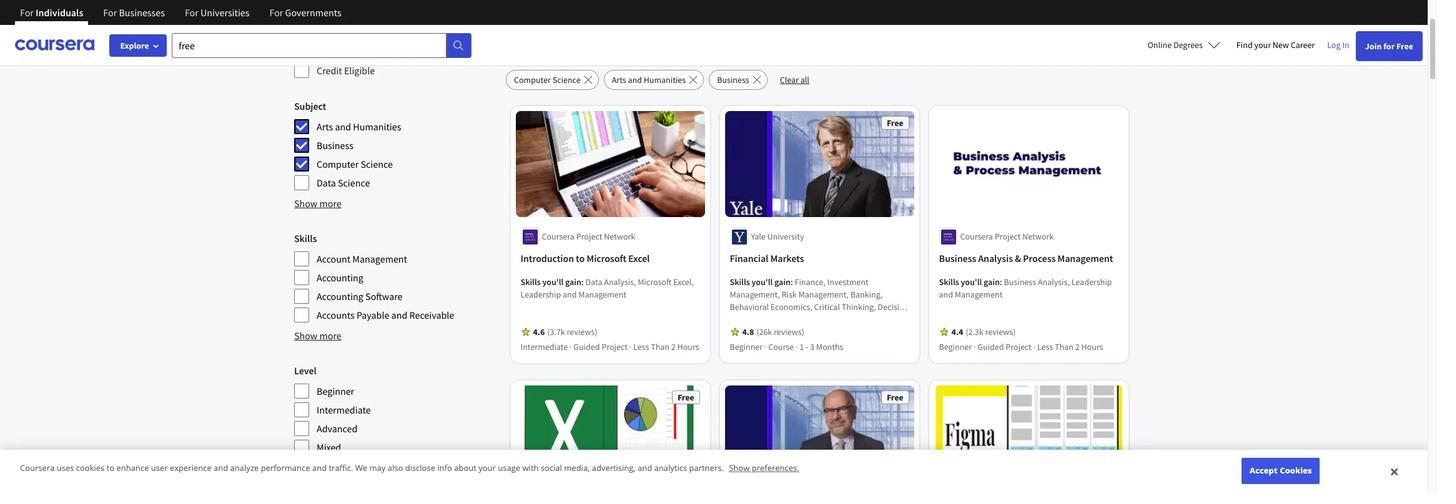 Task type: locate. For each thing, give the bounding box(es) containing it.
accounting up accounts
[[317, 290, 364, 303]]

1 you'll from the left
[[543, 277, 564, 288]]

1 horizontal spatial microsoft
[[638, 277, 672, 288]]

management,
[[730, 289, 780, 301], [799, 289, 849, 301]]

coursera up analysis
[[961, 231, 993, 243]]

1 vertical spatial show more button
[[294, 329, 342, 344]]

gain for to
[[566, 277, 582, 288]]

for
[[1384, 41, 1395, 52]]

None search field
[[172, 33, 472, 58]]

to right cookies
[[107, 463, 114, 474]]

0 vertical spatial show
[[294, 197, 318, 210]]

for left universities
[[185, 6, 199, 19]]

2 horizontal spatial skills you'll gain :
[[939, 277, 1004, 288]]

show more down accounts
[[294, 330, 342, 342]]

eligible
[[344, 64, 375, 77]]

2 horizontal spatial :
[[1000, 277, 1003, 288]]

risk
[[782, 289, 797, 301]]

1 vertical spatial more
[[320, 330, 342, 342]]

intermediate inside level group
[[317, 404, 371, 417]]

guided down the 4.4 (2.3k reviews)
[[978, 342, 1004, 353]]

microsoft down excel on the left of page
[[638, 277, 672, 288]]

join for free link
[[1356, 31, 1423, 61]]

0 horizontal spatial arts
[[317, 121, 333, 133]]

microsoft inside the data analysis, microsoft excel, leadership and management
[[638, 277, 672, 288]]

2 horizontal spatial leadership
[[1072, 277, 1112, 288]]

join
[[1365, 41, 1382, 52]]

leadership inside the data analysis, microsoft excel, leadership and management
[[521, 289, 561, 301]]

to
[[576, 253, 585, 265], [107, 463, 114, 474]]

you'll down financial markets
[[752, 277, 773, 288]]

management inside the data analysis, microsoft excel, leadership and management
[[579, 289, 627, 301]]

0 vertical spatial show more
[[294, 197, 342, 210]]

find your new career
[[1237, 39, 1315, 51]]

analysis, down introduction to microsoft excel link
[[605, 277, 636, 288]]

coursera left uses
[[20, 463, 55, 474]]

show for accounts
[[294, 330, 318, 342]]

coursera up introduction
[[542, 231, 575, 243]]

0 horizontal spatial gain
[[566, 277, 582, 288]]

accept cookies
[[1250, 466, 1312, 477]]

3 for from the left
[[185, 6, 199, 19]]

0 horizontal spatial computer science
[[317, 158, 393, 171]]

network up introduction to microsoft excel link
[[604, 231, 636, 243]]

show down data science
[[294, 197, 318, 210]]

for left the governments
[[270, 6, 283, 19]]

1 vertical spatial intermediate
[[317, 404, 371, 417]]

1 horizontal spatial coursera
[[542, 231, 575, 243]]

beginner inside level group
[[317, 385, 354, 398]]

beginner for beginner · guided project · less than 2 hours
[[939, 342, 972, 353]]

2 accounting from the top
[[317, 290, 364, 303]]

1 horizontal spatial hours
[[1082, 342, 1104, 353]]

2 less from the left
[[1038, 342, 1054, 353]]

guided for analysis
[[978, 342, 1004, 353]]

financial
[[730, 253, 769, 265], [761, 314, 794, 326]]

business inside "subject" group
[[317, 139, 353, 152]]

2 horizontal spatial beginner
[[939, 342, 972, 353]]

beginner down 4.4
[[939, 342, 972, 353]]

0 horizontal spatial guided
[[574, 342, 600, 353]]

skills you'll gain :
[[521, 277, 586, 288], [730, 277, 795, 288], [939, 277, 1004, 288]]

1 accounting from the top
[[317, 272, 364, 284]]

0 vertical spatial microsoft
[[587, 253, 627, 265]]

2 network from the left
[[1023, 231, 1054, 243]]

more for accounts
[[320, 330, 342, 342]]

0 vertical spatial science
[[553, 74, 581, 86]]

your
[[1255, 39, 1271, 51], [479, 463, 496, 474]]

0 horizontal spatial computer
[[317, 158, 359, 171]]

management
[[1058, 253, 1114, 265], [353, 253, 407, 265], [579, 289, 627, 301], [955, 289, 1003, 301], [730, 339, 778, 351]]

financial markets link
[[730, 251, 909, 266]]

business for business analysis & process management
[[939, 253, 977, 265]]

0 horizontal spatial intermediate
[[317, 404, 371, 417]]

0 vertical spatial leadership
[[1072, 277, 1112, 288]]

reviews) for markets
[[774, 327, 805, 338]]

1 horizontal spatial humanities
[[644, 74, 686, 86]]

business
[[717, 74, 749, 86], [317, 139, 353, 152], [939, 253, 977, 265], [1004, 277, 1037, 288]]

1 horizontal spatial computer science
[[514, 74, 581, 86]]

0 vertical spatial arts and humanities
[[612, 74, 686, 86]]

4.4 (2.3k reviews)
[[952, 327, 1016, 338]]

2 for excel
[[672, 342, 676, 353]]

2 horizontal spatial coursera
[[961, 231, 993, 243]]

1 vertical spatial science
[[361, 158, 393, 171]]

partners.
[[689, 463, 724, 474]]

1 horizontal spatial you'll
[[752, 277, 773, 288]]

advertising,
[[592, 463, 636, 474]]

management, up critical
[[799, 289, 849, 301]]

your right find
[[1255, 39, 1271, 51]]

1 horizontal spatial arts and humanities
[[612, 74, 686, 86]]

2 for from the left
[[103, 6, 117, 19]]

guided
[[574, 342, 600, 353], [978, 342, 1004, 353]]

find your new career link
[[1230, 37, 1321, 53]]

intermediate for intermediate · guided project · less than 2 hours
[[521, 342, 568, 353]]

show
[[294, 197, 318, 210], [294, 330, 318, 342], [729, 463, 750, 474]]

1 more from the top
[[320, 197, 342, 210]]

reviews) right the '(3.7k'
[[567, 327, 598, 338]]

0 horizontal spatial hours
[[678, 342, 700, 353]]

computer science inside "subject" group
[[317, 158, 393, 171]]

1 gain from the left
[[566, 277, 582, 288]]

humanities inside "subject" group
[[353, 121, 401, 133]]

skills down introduction
[[521, 277, 541, 288]]

1 less from the left
[[634, 342, 650, 353]]

compliance,
[[791, 327, 837, 338]]

6 · from the left
[[1034, 342, 1036, 353]]

2 vertical spatial leadership
[[838, 327, 879, 338]]

1 horizontal spatial data
[[586, 277, 603, 288]]

arts and humanities button
[[604, 70, 704, 90]]

accounting for accounting software
[[317, 290, 364, 303]]

accounting down account
[[317, 272, 364, 284]]

0 horizontal spatial :
[[582, 277, 584, 288]]

accounting software
[[317, 290, 403, 303]]

1 horizontal spatial intermediate
[[521, 342, 568, 353]]

: down "introduction to microsoft excel"
[[582, 277, 584, 288]]

business inside button
[[717, 74, 749, 86]]

1 horizontal spatial gain
[[775, 277, 791, 288]]

coursera project network
[[542, 231, 636, 243], [961, 231, 1054, 243]]

2 than from the left
[[1055, 342, 1074, 353]]

1 show more button from the top
[[294, 196, 342, 211]]

for governments
[[270, 6, 341, 19]]

skills up account
[[294, 232, 317, 245]]

1 vertical spatial computer science
[[317, 158, 393, 171]]

1 horizontal spatial your
[[1255, 39, 1271, 51]]

analysis, inside finance, investment management, risk management, banking, behavioral economics, critical thinking, decision making, financial analysis, innovation, regulations and compliance, leadership and management
[[796, 314, 827, 326]]

decision
[[878, 302, 909, 313]]

clear all
[[780, 74, 809, 86]]

0 horizontal spatial leadership
[[521, 289, 561, 301]]

2
[[672, 342, 676, 353], [1076, 342, 1080, 353]]

software
[[365, 290, 403, 303]]

more
[[320, 197, 342, 210], [320, 330, 342, 342]]

online degrees
[[1148, 39, 1203, 51]]

info
[[437, 463, 452, 474]]

business left analysis
[[939, 253, 977, 265]]

less for excel
[[634, 342, 650, 353]]

1 coursera project network from the left
[[542, 231, 636, 243]]

you'll for introduction
[[543, 277, 564, 288]]

1 hours from the left
[[678, 342, 700, 353]]

1 horizontal spatial than
[[1055, 342, 1074, 353]]

analysis, for excel
[[605, 277, 636, 288]]

0 vertical spatial to
[[576, 253, 585, 265]]

1 vertical spatial your
[[479, 463, 496, 474]]

3 skills you'll gain : from the left
[[939, 277, 1004, 288]]

cookies
[[1280, 466, 1312, 477]]

1 horizontal spatial management,
[[799, 289, 849, 301]]

gain up risk at the bottom right of the page
[[775, 277, 791, 288]]

show more down data science
[[294, 197, 342, 210]]

regulations
[[730, 327, 773, 338]]

management up software
[[353, 253, 407, 265]]

0 vertical spatial show more button
[[294, 196, 342, 211]]

coursera project network for analysis
[[961, 231, 1054, 243]]

0 horizontal spatial network
[[604, 231, 636, 243]]

0 vertical spatial more
[[320, 197, 342, 210]]

beginner up advanced
[[317, 385, 354, 398]]

for left 'businesses'
[[103, 6, 117, 19]]

and inside "subject" group
[[335, 121, 351, 133]]

1 horizontal spatial analysis,
[[796, 314, 827, 326]]

business up data science
[[317, 139, 353, 152]]

1 horizontal spatial :
[[791, 277, 793, 288]]

career
[[1291, 39, 1315, 51]]

5 · from the left
[[974, 342, 976, 353]]

and inside business analysis, leadership and management
[[939, 289, 954, 301]]

2 coursera project network from the left
[[961, 231, 1054, 243]]

show right partners.
[[729, 463, 750, 474]]

explore
[[120, 40, 149, 51]]

0 horizontal spatial humanities
[[353, 121, 401, 133]]

1 for from the left
[[20, 6, 34, 19]]

1 vertical spatial data
[[586, 277, 603, 288]]

for for individuals
[[20, 6, 34, 19]]

thinking,
[[842, 302, 876, 313]]

1 management, from the left
[[730, 289, 780, 301]]

coursera project network up "introduction to microsoft excel"
[[542, 231, 636, 243]]

show more button
[[294, 196, 342, 211], [294, 329, 342, 344]]

analysis, down process
[[1038, 277, 1070, 288]]

excel,
[[674, 277, 694, 288]]

course
[[769, 342, 794, 353]]

microsoft for to
[[587, 253, 627, 265]]

data analysis, microsoft excel, leadership and management
[[521, 277, 694, 301]]

you'll down analysis
[[961, 277, 982, 288]]

2 horizontal spatial analysis,
[[1038, 277, 1070, 288]]

skills you'll gain : for introduction
[[521, 277, 586, 288]]

1 horizontal spatial coursera project network
[[961, 231, 1054, 243]]

universities
[[201, 6, 250, 19]]

with
[[523, 463, 539, 474]]

1 horizontal spatial reviews)
[[774, 327, 805, 338]]

1 horizontal spatial network
[[1023, 231, 1054, 243]]

business for business analysis, leadership and management
[[1004, 277, 1037, 288]]

show more button for accounts
[[294, 329, 342, 344]]

3 gain from the left
[[984, 277, 1000, 288]]

1 vertical spatial arts
[[317, 121, 333, 133]]

2 horizontal spatial gain
[[984, 277, 1000, 288]]

introduction to microsoft excel link
[[521, 251, 700, 266]]

: for markets
[[791, 277, 793, 288]]

skills up behavioral at the right of the page
[[730, 277, 750, 288]]

analysis, inside business analysis, leadership and management
[[1038, 277, 1070, 288]]

than for excel
[[651, 342, 670, 353]]

management, up behavioral at the right of the page
[[730, 289, 780, 301]]

1 horizontal spatial computer
[[514, 74, 551, 86]]

in
[[1343, 39, 1350, 51]]

preferences.
[[752, 463, 799, 474]]

level
[[294, 365, 317, 377]]

user
[[151, 463, 168, 474]]

microsoft
[[587, 253, 627, 265], [638, 277, 672, 288]]

0 horizontal spatial 2
[[672, 342, 676, 353]]

show more button for data
[[294, 196, 342, 211]]

0 vertical spatial your
[[1255, 39, 1271, 51]]

beginner
[[730, 342, 763, 353], [939, 342, 972, 353], [317, 385, 354, 398]]

2 2 from the left
[[1076, 342, 1080, 353]]

0 horizontal spatial beginner
[[317, 385, 354, 398]]

coursera image
[[15, 35, 94, 55]]

level group
[[294, 364, 498, 456]]

show up level
[[294, 330, 318, 342]]

your right the about at the bottom left of the page
[[479, 463, 496, 474]]

3 reviews) from the left
[[986, 327, 1016, 338]]

financial down 'yale'
[[730, 253, 769, 265]]

computer science
[[514, 74, 581, 86], [317, 158, 393, 171]]

reviews) up beginner · guided project · less than 2 hours
[[986, 327, 1016, 338]]

business for business button
[[717, 74, 749, 86]]

coursera for business
[[961, 231, 993, 243]]

analysis, up compliance,
[[796, 314, 827, 326]]

0 vertical spatial accounting
[[317, 272, 364, 284]]

1 vertical spatial show
[[294, 330, 318, 342]]

0 horizontal spatial less
[[634, 342, 650, 353]]

1 horizontal spatial arts
[[612, 74, 626, 86]]

show more button down accounts
[[294, 329, 342, 344]]

free
[[1397, 41, 1414, 52], [887, 117, 904, 129], [678, 393, 695, 404], [887, 393, 904, 404]]

0 vertical spatial data
[[317, 177, 336, 189]]

1 reviews) from the left
[[567, 327, 598, 338]]

1 show more from the top
[[294, 197, 342, 210]]

0 horizontal spatial coursera project network
[[542, 231, 636, 243]]

2 show more button from the top
[[294, 329, 342, 344]]

network up process
[[1023, 231, 1054, 243]]

1 than from the left
[[651, 342, 670, 353]]

4.6
[[533, 327, 545, 338]]

2 horizontal spatial reviews)
[[986, 327, 1016, 338]]

0 horizontal spatial management,
[[730, 289, 780, 301]]

analysis, inside the data analysis, microsoft excel, leadership and management
[[605, 277, 636, 288]]

0 horizontal spatial your
[[479, 463, 496, 474]]

0 horizontal spatial microsoft
[[587, 253, 627, 265]]

guided for to
[[574, 342, 600, 353]]

1 vertical spatial accounting
[[317, 290, 364, 303]]

beginner for beginner · course · 1 - 3 months
[[730, 342, 763, 353]]

1 vertical spatial show more
[[294, 330, 342, 342]]

reviews) for to
[[567, 327, 598, 338]]

4.8 (26k reviews)
[[743, 327, 805, 338]]

coursera
[[542, 231, 575, 243], [961, 231, 993, 243], [20, 463, 55, 474]]

3 : from the left
[[1000, 277, 1003, 288]]

data inside "subject" group
[[317, 177, 336, 189]]

show more button down data science
[[294, 196, 342, 211]]

reviews) up beginner · course · 1 - 3 months
[[774, 327, 805, 338]]

4 for from the left
[[270, 6, 283, 19]]

2 guided from the left
[[978, 342, 1004, 353]]

0 vertical spatial humanities
[[644, 74, 686, 86]]

2 more from the top
[[320, 330, 342, 342]]

1 2 from the left
[[672, 342, 676, 353]]

accounts payable and receivable
[[317, 309, 454, 322]]

1 horizontal spatial to
[[576, 253, 585, 265]]

1 horizontal spatial skills you'll gain :
[[730, 277, 795, 288]]

show for data
[[294, 197, 318, 210]]

0 horizontal spatial you'll
[[543, 277, 564, 288]]

0 horizontal spatial arts and humanities
[[317, 121, 401, 133]]

humanities
[[644, 74, 686, 86], [353, 121, 401, 133]]

log in link
[[1321, 37, 1356, 52]]

0 vertical spatial computer
[[514, 74, 551, 86]]

show more for accounts payable and receivable
[[294, 330, 342, 342]]

0 horizontal spatial than
[[651, 342, 670, 353]]

gain for markets
[[775, 277, 791, 288]]

more down accounts
[[320, 330, 342, 342]]

0 horizontal spatial data
[[317, 177, 336, 189]]

-
[[806, 342, 809, 353]]

1 vertical spatial microsoft
[[638, 277, 672, 288]]

analysis,
[[605, 277, 636, 288], [1038, 277, 1070, 288], [796, 314, 827, 326]]

1 horizontal spatial 2
[[1076, 342, 1080, 353]]

more down data science
[[320, 197, 342, 210]]

: for to
[[582, 277, 584, 288]]

less
[[634, 342, 650, 353], [1038, 342, 1054, 353]]

computer inside "subject" group
[[317, 158, 359, 171]]

project down the 4.4 (2.3k reviews)
[[1006, 342, 1032, 353]]

2 gain from the left
[[775, 277, 791, 288]]

business down &
[[1004, 277, 1037, 288]]

management down introduction to microsoft excel link
[[579, 289, 627, 301]]

2 show more from the top
[[294, 330, 342, 342]]

accounting
[[317, 272, 364, 284], [317, 290, 364, 303]]

for for governments
[[270, 6, 283, 19]]

1 horizontal spatial less
[[1038, 342, 1054, 353]]

management inside skills group
[[353, 253, 407, 265]]

2 skills you'll gain : from the left
[[730, 277, 795, 288]]

1 vertical spatial humanities
[[353, 121, 401, 133]]

1 skills you'll gain : from the left
[[521, 277, 586, 288]]

1 network from the left
[[604, 231, 636, 243]]

online degrees button
[[1138, 31, 1230, 59]]

business left clear
[[717, 74, 749, 86]]

subject group
[[294, 99, 498, 191]]

1 vertical spatial leadership
[[521, 289, 561, 301]]

1 vertical spatial computer
[[317, 158, 359, 171]]

2 management, from the left
[[799, 289, 849, 301]]

: down analysis
[[1000, 277, 1003, 288]]

0 vertical spatial intermediate
[[521, 342, 568, 353]]

2 you'll from the left
[[752, 277, 773, 288]]

arts inside "subject" group
[[317, 121, 333, 133]]

2 horizontal spatial you'll
[[961, 277, 982, 288]]

gain down analysis
[[984, 277, 1000, 288]]

management up (2.3k at the bottom of page
[[955, 289, 1003, 301]]

3 you'll from the left
[[961, 277, 982, 288]]

2 reviews) from the left
[[774, 327, 805, 338]]

1 vertical spatial financial
[[761, 314, 794, 326]]

skills up 4.4
[[939, 277, 960, 288]]

banner navigation
[[10, 0, 351, 34]]

skills you'll gain : down introduction
[[521, 277, 586, 288]]

beginner down 4.8
[[730, 342, 763, 353]]

: up risk at the bottom right of the page
[[791, 277, 793, 288]]

intermediate down the 4.6
[[521, 342, 568, 353]]

1 : from the left
[[582, 277, 584, 288]]

also
[[388, 463, 403, 474]]

0 vertical spatial arts
[[612, 74, 626, 86]]

data for science
[[317, 177, 336, 189]]

skills group
[[294, 231, 498, 324]]

0 vertical spatial computer science
[[514, 74, 581, 86]]

skills you'll gain : down financial markets
[[730, 277, 795, 288]]

analysis, for process
[[1038, 277, 1070, 288]]

project
[[577, 231, 603, 243], [995, 231, 1021, 243], [602, 342, 628, 353], [1006, 342, 1032, 353]]

you'll
[[543, 277, 564, 288], [752, 277, 773, 288], [961, 277, 982, 288]]

intermediate up advanced
[[317, 404, 371, 417]]

2 hours from the left
[[1082, 342, 1104, 353]]

1 vertical spatial arts and humanities
[[317, 121, 401, 133]]

you'll down introduction
[[543, 277, 564, 288]]

join for free
[[1365, 41, 1414, 52]]

1 horizontal spatial beginner
[[730, 342, 763, 353]]

network for process
[[1023, 231, 1054, 243]]

payable
[[357, 309, 389, 322]]

experience
[[170, 463, 212, 474]]

financial up 4.8 (26k reviews)
[[761, 314, 794, 326]]

coursera project network up &
[[961, 231, 1054, 243]]

hours
[[678, 342, 700, 353], [1082, 342, 1104, 353]]

1 vertical spatial to
[[107, 463, 114, 474]]

data inside the data analysis, microsoft excel, leadership and management
[[586, 277, 603, 288]]

guided down 4.6 (3.7k reviews)
[[574, 342, 600, 353]]

degrees
[[1174, 39, 1203, 51]]

show preferences. link
[[729, 463, 799, 474]]

1 horizontal spatial guided
[[978, 342, 1004, 353]]

business inside business analysis, leadership and management
[[1004, 277, 1037, 288]]

yale university
[[751, 231, 805, 243]]

0 horizontal spatial analysis,
[[605, 277, 636, 288]]

may
[[369, 463, 386, 474]]

skills you'll gain : down analysis
[[939, 277, 1004, 288]]

arts
[[612, 74, 626, 86], [317, 121, 333, 133]]

2 : from the left
[[791, 277, 793, 288]]

for left individuals
[[20, 6, 34, 19]]

0 horizontal spatial reviews)
[[567, 327, 598, 338]]

for
[[20, 6, 34, 19], [103, 6, 117, 19], [185, 6, 199, 19], [270, 6, 283, 19]]

What do you want to learn? text field
[[172, 33, 447, 58]]

0 horizontal spatial to
[[107, 463, 114, 474]]

microsoft up the data analysis, microsoft excel, leadership and management
[[587, 253, 627, 265]]

management down regulations
[[730, 339, 778, 351]]

0 horizontal spatial coursera
[[20, 463, 55, 474]]

usage
[[498, 463, 520, 474]]

to right introduction
[[576, 253, 585, 265]]

show more
[[294, 197, 342, 210], [294, 330, 342, 342]]

for for universities
[[185, 6, 199, 19]]

gain down "introduction to microsoft excel"
[[566, 277, 582, 288]]

1 guided from the left
[[574, 342, 600, 353]]



Task type: vqa. For each thing, say whether or not it's contained in the screenshot.
the bottom Master of Science in Computer Science link
no



Task type: describe. For each thing, give the bounding box(es) containing it.
for individuals
[[20, 6, 83, 19]]

finance,
[[795, 277, 826, 288]]

financial inside finance, investment management, risk management, banking, behavioral economics, critical thinking, decision making, financial analysis, innovation, regulations and compliance, leadership and management
[[761, 314, 794, 326]]

3 · from the left
[[765, 342, 767, 353]]

(2.3k
[[966, 327, 984, 338]]

skills for business analysis & process management
[[939, 277, 960, 288]]

reviews) for analysis
[[986, 327, 1016, 338]]

disclose
[[405, 463, 435, 474]]

new
[[1273, 39, 1289, 51]]

data science
[[317, 177, 370, 189]]

individuals
[[36, 6, 83, 19]]

arts and humanities inside button
[[612, 74, 686, 86]]

and inside the data analysis, microsoft excel, leadership and management
[[563, 289, 577, 301]]

2 · from the left
[[630, 342, 632, 353]]

analysis
[[979, 253, 1013, 265]]

leadership inside finance, investment management, risk management, banking, behavioral economics, critical thinking, decision making, financial analysis, innovation, regulations and compliance, leadership and management
[[838, 327, 879, 338]]

0 vertical spatial financial
[[730, 253, 769, 265]]

clear
[[780, 74, 799, 86]]

media,
[[564, 463, 590, 474]]

humanities inside button
[[644, 74, 686, 86]]

management right process
[[1058, 253, 1114, 265]]

critical
[[815, 302, 840, 313]]

introduction to microsoft excel
[[521, 253, 650, 265]]

: for analysis
[[1000, 277, 1003, 288]]

skills for financial markets
[[730, 277, 750, 288]]

computer science inside button
[[514, 74, 581, 86]]

account
[[317, 253, 351, 265]]

all
[[801, 74, 809, 86]]

log
[[1328, 39, 1341, 51]]

online
[[1148, 39, 1172, 51]]

skills you'll gain : for business
[[939, 277, 1004, 288]]

coursera uses cookies to enhance user experience and analyze performance and traffic. we may also disclose info about your usage with social media, advertising, and analytics partners. show preferences.
[[20, 463, 799, 474]]

project up "introduction to microsoft excel"
[[577, 231, 603, 243]]

coursera for introduction
[[542, 231, 575, 243]]

project up &
[[995, 231, 1021, 243]]

financial markets
[[730, 253, 804, 265]]

traffic.
[[329, 463, 353, 474]]

log in
[[1328, 39, 1350, 51]]

accounting for accounting
[[317, 272, 364, 284]]

yale
[[751, 231, 766, 243]]

4.8
[[743, 327, 754, 338]]

microsoft for analysis,
[[638, 277, 672, 288]]

businesses
[[119, 6, 165, 19]]

analyze
[[230, 463, 259, 474]]

data for analysis,
[[586, 277, 603, 288]]

intermediate for intermediate
[[317, 404, 371, 417]]

university
[[768, 231, 805, 243]]

and inside skills group
[[391, 309, 407, 322]]

computer inside button
[[514, 74, 551, 86]]

skills you'll gain : for financial
[[730, 277, 795, 288]]

social
[[541, 463, 562, 474]]

filter
[[294, 26, 322, 41]]

4.4
[[952, 327, 964, 338]]

for universities
[[185, 6, 250, 19]]

about
[[454, 463, 477, 474]]

arts inside "arts and humanities" button
[[612, 74, 626, 86]]

accept
[[1250, 466, 1278, 477]]

by
[[325, 26, 338, 41]]

network for excel
[[604, 231, 636, 243]]

investment
[[828, 277, 869, 288]]

performance
[[261, 463, 310, 474]]

credit eligible
[[317, 64, 375, 77]]

business analysis & process management link
[[939, 251, 1119, 266]]

credit
[[317, 64, 342, 77]]

hours for business analysis & process management
[[1082, 342, 1104, 353]]

arts and humanities inside "subject" group
[[317, 121, 401, 133]]

management inside business analysis, leadership and management
[[955, 289, 1003, 301]]

show more for data science
[[294, 197, 342, 210]]

beginner · course · 1 - 3 months
[[730, 342, 844, 353]]

accounts
[[317, 309, 355, 322]]

you'll for business
[[961, 277, 982, 288]]

gain for analysis
[[984, 277, 1000, 288]]

and inside button
[[628, 74, 642, 86]]

(26k
[[757, 327, 773, 338]]

beginner · guided project · less than 2 hours
[[939, 342, 1104, 353]]

hours for introduction to microsoft excel
[[678, 342, 700, 353]]

4 · from the left
[[796, 342, 798, 353]]

more for data
[[320, 197, 342, 210]]

science inside button
[[553, 74, 581, 86]]

coursera project network for to
[[542, 231, 636, 243]]

excel
[[629, 253, 650, 265]]

3
[[811, 342, 815, 353]]

uses
[[57, 463, 74, 474]]

2 for process
[[1076, 342, 1080, 353]]

process
[[1024, 253, 1056, 265]]

&
[[1015, 253, 1022, 265]]

management inside finance, investment management, risk management, banking, behavioral economics, critical thinking, decision making, financial analysis, innovation, regulations and compliance, leadership and management
[[730, 339, 778, 351]]

introduction
[[521, 253, 574, 265]]

business analysis & process management
[[939, 253, 1114, 265]]

we
[[355, 463, 367, 474]]

project down the data analysis, microsoft excel, leadership and management
[[602, 342, 628, 353]]

skills for introduction to microsoft excel
[[521, 277, 541, 288]]

1 · from the left
[[570, 342, 572, 353]]

(3.7k
[[548, 327, 565, 338]]

2 vertical spatial science
[[338, 177, 370, 189]]

months
[[817, 342, 844, 353]]

innovation,
[[829, 314, 871, 326]]

leadership inside business analysis, leadership and management
[[1072, 277, 1112, 288]]

accept cookies button
[[1242, 459, 1320, 485]]

clear all button
[[772, 70, 817, 90]]

beginner for beginner
[[317, 385, 354, 398]]

for for businesses
[[103, 6, 117, 19]]

economics,
[[771, 302, 813, 313]]

business button
[[709, 70, 767, 90]]

2 vertical spatial show
[[729, 463, 750, 474]]

filter by
[[294, 26, 338, 41]]

less for process
[[1038, 342, 1054, 353]]

than for process
[[1055, 342, 1074, 353]]

explore button
[[109, 34, 167, 57]]

banking,
[[851, 289, 883, 301]]

computer science button
[[506, 70, 599, 90]]

analytics
[[654, 463, 687, 474]]

for businesses
[[103, 6, 165, 19]]

intermediate · guided project · less than 2 hours
[[521, 342, 700, 353]]

advanced
[[317, 423, 358, 435]]

skills inside group
[[294, 232, 317, 245]]

you'll for financial
[[752, 277, 773, 288]]

markets
[[771, 253, 804, 265]]



